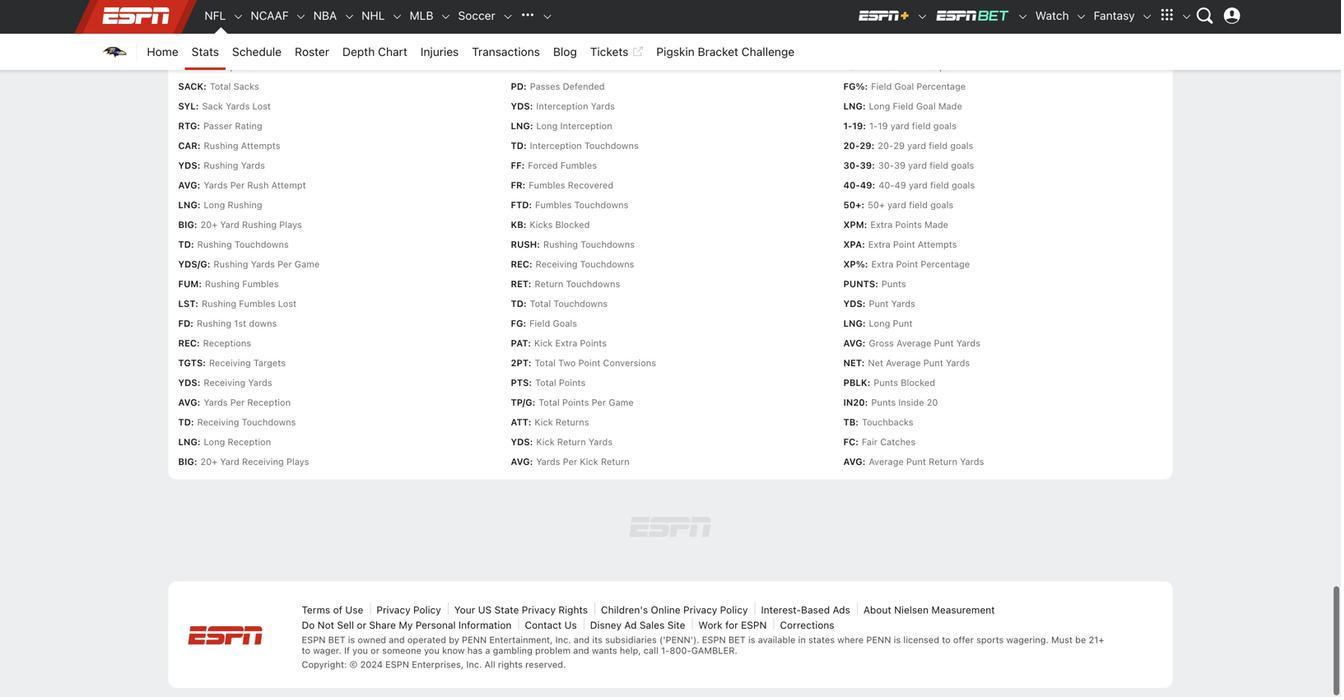 Task type: describe. For each thing, give the bounding box(es) containing it.
fg% : field goal percentage
[[844, 84, 966, 94]]

touchdowns for td : rushing touchdowns
[[235, 242, 289, 252]]

stats
[[192, 47, 219, 61]]

avg for avg : gross average punt yards
[[844, 340, 863, 351]]

big for big : 20+ yard rushing plays
[[178, 222, 194, 233]]

2 you from the left
[[424, 648, 440, 659]]

if
[[344, 648, 350, 659]]

tp/g
[[511, 400, 533, 410]]

chart
[[378, 47, 408, 61]]

espn down someone
[[386, 662, 409, 673]]

: for tb : touchbacks
[[856, 420, 859, 430]]

: for rec : receiving touchdowns
[[530, 261, 533, 272]]

1 policy from the left
[[413, 607, 441, 618]]

must
[[1052, 638, 1073, 648]]

return down yds : kick return yards
[[601, 459, 630, 470]]

attempts for xpa : extra point attempts
[[918, 242, 957, 252]]

sacks
[[234, 84, 259, 94]]

subsidiaries
[[605, 638, 657, 648]]

total for total points per game
[[539, 400, 560, 410]]

: for lng : long rushing
[[197, 202, 201, 213]]

: for td : receiving touchdowns
[[191, 420, 194, 430]]

1 privacy from the left
[[377, 607, 411, 618]]

return down : punt return touchdowns
[[885, 24, 913, 35]]

fantasy
[[1094, 11, 1135, 25]]

punt up fga
[[862, 24, 882, 35]]

rec for rec : receiving touchdowns
[[511, 261, 530, 272]]

kicks
[[530, 222, 553, 233]]

know
[[442, 648, 465, 659]]

state
[[495, 607, 519, 618]]

goals for 40-49 yard field goals
[[952, 182, 975, 193]]

touchdowns for td : total touchdowns
[[554, 301, 608, 312]]

lng for lng : long rushing
[[178, 202, 197, 213]]

xp% : extra point percentage
[[844, 261, 970, 272]]

1 vertical spatial attempts
[[241, 143, 280, 154]]

my
[[399, 622, 413, 634]]

stats link
[[185, 36, 226, 72]]

yard up the xpm : extra points made
[[888, 202, 907, 213]]

yds for yds : receiving yards
[[178, 380, 197, 391]]

: for ftd : fumbles touchdowns
[[529, 202, 532, 213]]

rec for rec : receptions
[[178, 340, 197, 351]]

gross
[[869, 340, 894, 351]]

punt up lng : long punt
[[869, 301, 889, 312]]

ast
[[511, 4, 529, 15]]

depth
[[343, 47, 375, 61]]

avg : yards per kick return
[[511, 459, 630, 470]]

licensed
[[904, 638, 940, 648]]

game for yds/g : passing yards per game
[[293, 4, 318, 15]]

receiving down lng : long reception
[[242, 459, 284, 470]]

avg for avg : yards per kick return
[[511, 459, 530, 470]]

: for lng : long field goal made
[[863, 103, 866, 114]]

: for yds : punt yards
[[863, 301, 866, 312]]

lst : rushing fumbles lost
[[178, 301, 297, 312]]

children's
[[601, 607, 648, 618]]

receiving for td
[[197, 420, 239, 430]]

: for fum : rushing fumbles
[[199, 281, 202, 292]]

: for avg : yards per rush attempt
[[197, 182, 200, 193]]

rtg : passer rating
[[178, 123, 263, 134]]

kick down yds : kick return yards
[[580, 459, 599, 470]]

tb : touchbacks
[[844, 420, 914, 430]]

corrections
[[780, 622, 835, 634]]

field for field goals
[[530, 321, 550, 331]]

long for long rushing
[[204, 202, 225, 213]]

: for in20 : punts inside 20
[[865, 400, 868, 410]]

2 policy from the left
[[720, 607, 748, 618]]

fg%
[[844, 84, 865, 94]]

: for yds/g : rushing yards per game
[[207, 261, 210, 272]]

punts for punts
[[882, 281, 907, 292]]

30-39 : 30-39 yard field goals
[[844, 163, 975, 173]]

avg : gross average punt yards
[[844, 340, 981, 351]]

pd
[[511, 84, 524, 94]]

per left "rush"
[[230, 182, 245, 193]]

sckyds
[[511, 44, 549, 55]]

avg for avg : yards per rush attempt
[[178, 182, 197, 193]]

operated
[[408, 638, 446, 648]]

measurement
[[932, 607, 995, 618]]

recovered
[[568, 182, 614, 193]]

touchdowns for rec : receiving touchdowns
[[580, 261, 635, 272]]

problem
[[535, 648, 571, 659]]

1 vertical spatial sack
[[202, 103, 223, 114]]

punt down fc : fair catches
[[907, 459, 927, 470]]

0 horizontal spatial to
[[302, 648, 311, 659]]

two
[[559, 360, 576, 371]]

punt up the avg : gross average punt yards on the right of the page
[[893, 321, 913, 331]]

ff : forced fumbles
[[511, 163, 597, 173]]

injuries
[[421, 47, 459, 61]]

us
[[565, 622, 577, 634]]

rushing for td : rushing touchdowns
[[197, 242, 232, 252]]

800-
[[670, 648, 692, 659]]

net : net average punt yards
[[844, 360, 970, 371]]

1 horizontal spatial inc.
[[556, 638, 571, 648]]

ads
[[833, 607, 851, 618]]

ret
[[511, 281, 529, 292]]

use
[[345, 607, 364, 618]]

long for long field goal made
[[869, 103, 891, 114]]

: for td : interception touchdowns
[[524, 143, 527, 154]]

: for xp% : extra point percentage
[[865, 261, 868, 272]]

available
[[758, 638, 796, 648]]

fumbles for fum : rushing fumbles
[[242, 281, 279, 292]]

pd : passes defended
[[511, 84, 605, 94]]

touchdowns for td : passing touchdowns
[[233, 44, 288, 55]]

per down td : rushing touchdowns
[[278, 261, 292, 272]]

rushing for yds/g : rushing yards per game
[[214, 261, 248, 272]]

yds for yds : rushing yards
[[178, 163, 197, 173]]

average for net
[[886, 360, 921, 371]]

pigskin
[[657, 47, 695, 61]]

att
[[511, 420, 529, 430]]

1 vertical spatial catches
[[881, 439, 916, 450]]

: for fg : field goals
[[523, 321, 526, 331]]

or inside espn bet is owned and operated by penn entertainment, inc. and its subsidiaries ('penn'). espn bet is available in states where penn is licensed to offer sports wagering. must be 21+ to wager. if you or someone you know has a gambling problem and wants help, call 1-800-gambler. copyright: © 2024 espn enterprises, inc. all rights reserved.
[[371, 648, 380, 659]]

privacy policy link
[[377, 607, 441, 618]]

total for total touchdowns
[[530, 301, 551, 312]]

ftd : fumbles touchdowns
[[511, 202, 629, 213]]

0 vertical spatial reception
[[247, 400, 291, 410]]

return down returns
[[557, 439, 586, 450]]

home link
[[140, 36, 185, 72]]

espn right for
[[741, 622, 767, 634]]

1 30- from the left
[[844, 163, 860, 173]]

: for td : rushing touchdowns
[[191, 242, 194, 252]]

per down the "2pt : total two point conversions"
[[592, 400, 606, 410]]

yard for rushing
[[220, 222, 240, 233]]

global navigation element
[[94, 0, 1247, 36]]

1 vertical spatial inc.
[[466, 662, 482, 673]]

yds/g : rushing yards per game
[[178, 261, 320, 272]]

do
[[302, 622, 315, 634]]

your us state privacy rights link
[[454, 607, 588, 618]]

privacy policy
[[377, 607, 441, 618]]

rushing for rush : rushing touchdowns
[[544, 242, 578, 252]]

point for attempts
[[893, 242, 916, 252]]

blog link
[[547, 36, 584, 72]]

: punt return touchdowns
[[857, 4, 971, 15]]

: for big : 20+ yard receiving plays
[[194, 459, 197, 470]]

: for tfl : tackles for loss
[[528, 64, 531, 74]]

0 horizontal spatial fair
[[862, 439, 878, 450]]

punt up fc : punt return fair catches in the right top of the page
[[863, 4, 883, 15]]

per down yds : kick return yards
[[563, 459, 578, 470]]

: for lng : long reception
[[197, 439, 201, 450]]

field down fg% : field goal percentage
[[893, 103, 914, 114]]

fumbles up kb : kicks blocked
[[535, 202, 572, 213]]

yds : receiving yards
[[178, 380, 272, 391]]

offer
[[954, 638, 974, 648]]

0 vertical spatial catches
[[934, 24, 970, 35]]

td for td : interception touchdowns
[[511, 143, 524, 154]]

: for pblk : punts blocked
[[868, 380, 871, 391]]

rtg
[[178, 123, 197, 134]]

ad
[[625, 622, 637, 634]]

big : 20+ yard receiving plays
[[178, 459, 309, 470]]

points up the "2pt : total two point conversions"
[[580, 340, 607, 351]]

per left ncaaf icon
[[276, 4, 291, 15]]

2 horizontal spatial 1-
[[870, 123, 878, 134]]

1 19 from the left
[[853, 123, 863, 134]]

bracket
[[698, 47, 739, 61]]

2 vertical spatial tackles
[[534, 64, 566, 74]]

be
[[1076, 638, 1087, 648]]

2 penn from the left
[[867, 638, 892, 648]]

espn down do
[[302, 638, 326, 648]]

targets
[[254, 360, 286, 371]]

for
[[569, 64, 583, 74]]

1 50+ from the left
[[844, 202, 862, 213]]

or inside the "about nielsen measurement do not sell or share my personal information"
[[357, 622, 367, 634]]

2 vertical spatial average
[[869, 459, 904, 470]]

goals down 40-49 : 40-49 yard field goals on the right top of the page
[[931, 202, 954, 213]]

: for fd : rushing 1st downs
[[190, 321, 193, 331]]

return up fc : punt return fair catches in the right top of the page
[[885, 4, 914, 15]]

punt up net : net average punt yards
[[934, 340, 954, 351]]

soccer image
[[502, 13, 514, 25]]

net
[[844, 360, 862, 371]]

sell
[[337, 622, 354, 634]]

punts
[[844, 281, 876, 292]]

td for td : total touchdowns
[[511, 301, 524, 312]]

kick for kick extra points
[[534, 340, 553, 351]]

2 39 from the left
[[894, 163, 906, 173]]

help,
[[620, 648, 641, 659]]

tackles for tot : total tackles
[[559, 24, 592, 35]]

tgts : receiving targets
[[178, 360, 286, 371]]

3 is from the left
[[894, 638, 901, 648]]

long for long interception
[[537, 123, 558, 134]]

tfl
[[511, 64, 528, 74]]

ret : return touchdowns
[[511, 281, 620, 292]]

nhl
[[362, 11, 385, 25]]

lng : long rushing
[[178, 202, 262, 213]]

nhl link
[[355, 0, 392, 36]]

sales
[[640, 622, 665, 634]]

fc for fc : fair catches
[[844, 439, 856, 450]]

extra up two
[[555, 340, 578, 351]]

td : receiving touchdowns
[[178, 420, 296, 430]]

return up td : total touchdowns
[[535, 281, 564, 292]]

att : kick returns
[[511, 420, 589, 430]]

field for field goal attempts
[[869, 64, 890, 74]]

downs
[[249, 321, 277, 331]]

home
[[147, 47, 179, 61]]

yds for yds : punt yards
[[844, 301, 863, 312]]

total for total sacks
[[210, 84, 231, 94]]

1 bet from the left
[[328, 638, 346, 648]]

2 bet from the left
[[729, 638, 746, 648]]

fantasy image
[[1142, 13, 1154, 25]]

: for ff : forced fumbles
[[522, 163, 525, 173]]

xp%
[[844, 261, 865, 272]]

field for 39
[[930, 163, 949, 173]]

reserved.
[[526, 662, 566, 673]]

: for tot : total tackles
[[529, 24, 532, 35]]

: for pd : passes defended
[[524, 84, 527, 94]]

yds : kick return yards
[[511, 439, 613, 450]]

50+ : 50+ yard field goals
[[844, 202, 954, 213]]

punts for punts blocked
[[874, 380, 899, 391]]

©
[[350, 662, 358, 673]]

1 39 from the left
[[860, 163, 872, 173]]

depth chart
[[343, 47, 408, 61]]

total for total two point conversions
[[535, 360, 556, 371]]

: for avg : average punt return yards
[[863, 459, 866, 470]]

1 horizontal spatial 1-
[[844, 123, 853, 134]]

percentage for fg% : field goal percentage
[[917, 84, 966, 94]]

1 vertical spatial made
[[925, 222, 949, 233]]

: for yds : receiving yards
[[197, 380, 200, 391]]

about
[[864, 607, 892, 618]]

plays for big : 20+ yard receiving plays
[[287, 459, 309, 470]]

2 30- from the left
[[879, 163, 894, 173]]

work for espn
[[699, 622, 767, 634]]

tfl : tackles for loss
[[511, 64, 606, 74]]

net
[[868, 360, 884, 371]]

average for gross
[[897, 340, 932, 351]]

blocked for pblk : punts blocked
[[901, 380, 936, 391]]

espn plus image
[[917, 13, 929, 25]]

share
[[369, 622, 396, 634]]

td for td : receiving touchdowns
[[178, 420, 191, 430]]

corrections link
[[780, 622, 835, 634]]

in20 : punts inside 20
[[844, 400, 938, 410]]



Task type: vqa. For each thing, say whether or not it's contained in the screenshot.
the bottommost Niners
no



Task type: locate. For each thing, give the bounding box(es) containing it.
1- inside espn bet is owned and operated by penn entertainment, inc. and its subsidiaries ('penn'). espn bet is available in states where penn is licensed to offer sports wagering. must be 21+ to wager. if you or someone you know has a gambling problem and wants help, call 1-800-gambler. copyright: © 2024 espn enterprises, inc. all rights reserved.
[[661, 648, 670, 659]]

touchbacks
[[862, 420, 914, 430]]

touchdowns
[[917, 4, 971, 15], [233, 44, 288, 55], [585, 143, 639, 154], [575, 202, 629, 213], [235, 242, 289, 252], [581, 242, 635, 252], [580, 261, 635, 272], [566, 281, 620, 292], [554, 301, 608, 312], [242, 420, 296, 430]]

loss
[[586, 64, 606, 74]]

0 vertical spatial blocked
[[556, 222, 590, 233]]

1 horizontal spatial or
[[371, 648, 380, 659]]

1 horizontal spatial bet
[[729, 638, 746, 648]]

0 horizontal spatial 50+
[[844, 202, 862, 213]]

extra for extra point attempts
[[869, 242, 891, 252]]

tackles right "assist"
[[564, 4, 597, 15]]

2 yds/g from the top
[[178, 261, 207, 272]]

espn bet is owned and operated by penn entertainment, inc. and its subsidiaries ('penn'). espn bet is available in states where penn is licensed to offer sports wagering. must be 21+ to wager. if you or someone you know has a gambling problem and wants help, call 1-800-gambler. copyright: © 2024 espn enterprises, inc. all rights reserved.
[[302, 638, 1105, 673]]

to
[[942, 638, 951, 648], [302, 648, 311, 659]]

policy up personal
[[413, 607, 441, 618]]

goals for 20-29 yard field goals
[[951, 143, 974, 154]]

receptions
[[203, 340, 251, 351]]

0 horizontal spatial rec
[[178, 340, 197, 351]]

1 horizontal spatial to
[[942, 638, 951, 648]]

rushing up td : rushing touchdowns
[[242, 222, 277, 233]]

: for fr : fumbles recovered
[[523, 182, 526, 193]]

interception up ff : forced fumbles at the left of the page
[[530, 143, 582, 154]]

rushing up fum : rushing fumbles
[[214, 261, 248, 272]]

0 horizontal spatial 49
[[860, 182, 873, 193]]

goals up 30-39 : 30-39 yard field goals
[[951, 143, 974, 154]]

: for 2pt : total two point conversions
[[529, 360, 532, 371]]

1 horizontal spatial fair
[[916, 24, 932, 35]]

kick
[[534, 340, 553, 351], [535, 420, 553, 430], [536, 439, 555, 450], [580, 459, 599, 470]]

plays down td : receiving touchdowns
[[287, 459, 309, 470]]

2 vertical spatial goal
[[917, 103, 936, 114]]

syl
[[178, 103, 196, 114]]

0 vertical spatial average
[[897, 340, 932, 351]]

tgts
[[178, 360, 203, 371]]

avg for avg : yards per reception
[[178, 400, 197, 410]]

0 vertical spatial lost
[[252, 103, 271, 114]]

long up 1-19 : 1-19 yard field goals
[[869, 103, 891, 114]]

0 horizontal spatial penn
[[462, 638, 487, 648]]

nba
[[314, 11, 337, 25]]

fumbles for lst : rushing fumbles lost
[[239, 301, 276, 312]]

kick for kick returns
[[535, 420, 553, 430]]

1 vertical spatial goal
[[895, 84, 914, 94]]

lng : longest pass
[[178, 24, 261, 35]]

avg for avg : average punt return yards
[[844, 459, 863, 470]]

field down fga : field goal attempts
[[871, 84, 892, 94]]

1 horizontal spatial 29
[[894, 143, 905, 154]]

sack
[[178, 84, 204, 94]]

lng : long reception
[[178, 439, 271, 450]]

1 29 from the left
[[860, 143, 872, 154]]

1 vertical spatial yard
[[220, 459, 240, 470]]

percentage for xp% : extra point percentage
[[921, 261, 970, 272]]

touchdowns down "avg : yards per reception"
[[242, 420, 296, 430]]

privacy up share
[[377, 607, 411, 618]]

1 vertical spatial fc
[[844, 439, 856, 450]]

1 horizontal spatial blocked
[[901, 380, 936, 391]]

1 49 from the left
[[860, 182, 873, 193]]

1 vertical spatial yds/g
[[178, 261, 207, 272]]

: for rush : rushing touchdowns
[[537, 242, 540, 252]]

extra for extra points made
[[871, 222, 893, 233]]

standings page main content
[[168, 0, 1173, 571]]

tackles up passes
[[534, 64, 566, 74]]

0 horizontal spatial 19
[[853, 123, 863, 134]]

attempts up "xp% : extra point percentage"
[[918, 242, 957, 252]]

disney ad sales site
[[590, 622, 686, 634]]

total down "assist"
[[536, 24, 557, 35]]

1 vertical spatial percentage
[[921, 261, 970, 272]]

1 vertical spatial reception
[[228, 439, 271, 450]]

yds down car
[[178, 163, 197, 173]]

espn image
[[188, 629, 262, 648]]

fumbles for ff : forced fumbles
[[561, 163, 597, 173]]

per
[[276, 4, 291, 15], [230, 182, 245, 193], [278, 261, 292, 272], [230, 400, 245, 410], [592, 400, 606, 410], [563, 459, 578, 470]]

mlb image
[[440, 13, 452, 25]]

interest-
[[761, 607, 801, 618]]

attempts up fg% : field goal percentage
[[914, 64, 954, 74]]

goal down fg% : field goal percentage
[[917, 103, 936, 114]]

nba image
[[344, 13, 355, 25]]

3 privacy from the left
[[684, 607, 718, 618]]

policy up work for espn at right
[[720, 607, 748, 618]]

1-
[[844, 123, 853, 134], [870, 123, 878, 134], [661, 648, 670, 659]]

lng for lng : long reception
[[178, 439, 197, 450]]

touchdowns down ret : return touchdowns
[[554, 301, 608, 312]]

forced
[[528, 163, 558, 173]]

espn down work
[[702, 638, 726, 648]]

profile management image
[[1224, 10, 1241, 26]]

not
[[318, 622, 334, 634]]

goals up "20-29 : 20-29 yard field goals"
[[934, 123, 957, 134]]

0 horizontal spatial 29
[[860, 143, 872, 154]]

0 vertical spatial plays
[[279, 222, 302, 233]]

passes
[[530, 84, 560, 94]]

1 horizontal spatial 19
[[878, 123, 888, 134]]

2 vertical spatial game
[[609, 400, 634, 410]]

: for int : interceptions
[[194, 64, 197, 74]]

0 horizontal spatial is
[[348, 638, 355, 648]]

: for yds/g : passing yards per game
[[207, 4, 210, 15]]

: for avg : gross average punt yards
[[863, 340, 866, 351]]

1 horizontal spatial privacy
[[522, 607, 556, 618]]

game down conversions
[[609, 400, 634, 410]]

goal for attempts
[[892, 64, 912, 74]]

1 vertical spatial rec
[[178, 340, 197, 351]]

2 40- from the left
[[879, 182, 895, 193]]

sports
[[977, 638, 1004, 648]]

receiving down receptions on the left
[[209, 360, 251, 371]]

kb
[[511, 222, 524, 233]]

lng : long punt
[[844, 321, 913, 331]]

1 fc from the top
[[844, 24, 856, 35]]

0 vertical spatial tackles
[[564, 4, 597, 15]]

in20
[[844, 400, 865, 410]]

call
[[644, 648, 659, 659]]

2 fc from the top
[[844, 439, 856, 450]]

challenge
[[742, 47, 795, 61]]

0 vertical spatial punts
[[882, 281, 907, 292]]

field down 40-49 : 40-49 yard field goals on the right top of the page
[[909, 202, 928, 213]]

0 vertical spatial fair
[[916, 24, 932, 35]]

goals down 30-39 : 30-39 yard field goals
[[952, 182, 975, 193]]

1 horizontal spatial 49
[[895, 182, 907, 193]]

yard
[[891, 123, 910, 134], [908, 143, 927, 154], [909, 163, 927, 173], [909, 182, 928, 193], [888, 202, 907, 213]]

: for avg : yards per reception
[[197, 400, 200, 410]]

21+
[[1089, 638, 1105, 648]]

extra for extra point percentage
[[872, 261, 894, 272]]

is
[[348, 638, 355, 648], [749, 638, 756, 648], [894, 638, 901, 648]]

fum : rushing fumbles
[[178, 281, 279, 292]]

avg up net
[[844, 340, 863, 351]]

1 penn from the left
[[462, 638, 487, 648]]

1 vertical spatial plays
[[287, 459, 309, 470]]

attempts down rating
[[241, 143, 280, 154]]

rushing up 'yds : rushing yards'
[[204, 143, 239, 154]]

pat : kick extra points
[[511, 340, 607, 351]]

average down the avg : gross average punt yards on the right of the page
[[886, 360, 921, 371]]

0 vertical spatial percentage
[[917, 84, 966, 94]]

1 horizontal spatial 20-
[[878, 143, 894, 154]]

yard
[[220, 222, 240, 233], [220, 459, 240, 470]]

total up "pts : total points"
[[535, 360, 556, 371]]

2024
[[360, 662, 383, 673]]

1 vertical spatial point
[[896, 261, 919, 272]]

points for total points
[[559, 380, 586, 391]]

or up the 2024
[[371, 648, 380, 659]]

1 vertical spatial passing
[[197, 44, 231, 55]]

1 vertical spatial interception
[[560, 123, 612, 134]]

20+ down lng : long rushing
[[201, 222, 218, 233]]

touchdowns for td : interception touchdowns
[[585, 143, 639, 154]]

mlb link
[[403, 0, 440, 36]]

goal for percentage
[[895, 84, 914, 94]]

0 vertical spatial rec
[[511, 261, 530, 272]]

external link image
[[632, 44, 644, 64]]

catches right espn plus image on the top of the page
[[934, 24, 970, 35]]

inc. down has
[[466, 662, 482, 673]]

rec : receptions
[[178, 340, 251, 351]]

2 vertical spatial point
[[579, 360, 601, 371]]

20-29 : 20-29 yard field goals
[[844, 143, 974, 154]]

per up td : receiving touchdowns
[[230, 400, 245, 410]]

rushing down avg : yards per rush attempt
[[228, 202, 262, 213]]

: for tgts : receiving targets
[[203, 360, 206, 371]]

: for kb : kicks blocked
[[524, 222, 527, 233]]

td for td : passing touchdowns
[[178, 44, 191, 55]]

td : total touchdowns
[[511, 301, 608, 312]]

0 horizontal spatial 1-
[[661, 648, 670, 659]]

1 horizontal spatial sack
[[556, 44, 577, 55]]

lng for lng : long punt
[[844, 321, 863, 331]]

lng for lng : long interception
[[511, 123, 530, 134]]

lng
[[178, 24, 197, 35], [844, 103, 863, 114], [511, 123, 530, 134], [178, 202, 197, 213], [844, 321, 863, 331], [178, 439, 197, 450]]

pts : total points
[[511, 380, 586, 391]]

big for big : 20+ yard receiving plays
[[178, 459, 194, 470]]

punt
[[863, 4, 883, 15], [862, 24, 882, 35], [869, 301, 889, 312], [893, 321, 913, 331], [934, 340, 954, 351], [924, 360, 944, 371], [907, 459, 927, 470]]

receiving for yds
[[204, 380, 246, 391]]

1 horizontal spatial 30-
[[879, 163, 894, 173]]

tickets link
[[584, 36, 650, 72]]

0 vertical spatial 20+
[[201, 222, 218, 233]]

2 vertical spatial interception
[[530, 143, 582, 154]]

0 horizontal spatial privacy
[[377, 607, 411, 618]]

children's online privacy policy link
[[601, 607, 748, 618]]

more espn image
[[1182, 13, 1193, 25]]

points up 'xpa : extra point attempts'
[[896, 222, 922, 233]]

0 vertical spatial attempts
[[914, 64, 954, 74]]

0 horizontal spatial 20-
[[844, 143, 860, 154]]

: for tp/g : total points per game
[[533, 400, 536, 410]]

2 horizontal spatial is
[[894, 638, 901, 648]]

tackles
[[564, 4, 597, 15], [559, 24, 592, 35], [534, 64, 566, 74]]

td up ff
[[511, 143, 524, 154]]

for
[[726, 622, 739, 634]]

1 is from the left
[[348, 638, 355, 648]]

: for rec : receptions
[[197, 340, 200, 351]]

: for yds : kick return yards
[[530, 439, 533, 450]]

soccer link
[[452, 0, 502, 36]]

1 yard from the top
[[220, 222, 240, 233]]

1 horizontal spatial espn bet image
[[1018, 13, 1029, 25]]

transactions
[[472, 47, 540, 61]]

receiving down tgts : receiving targets
[[204, 380, 246, 391]]

point right two
[[579, 360, 601, 371]]

bet down sell
[[328, 638, 346, 648]]

0 horizontal spatial bet
[[328, 638, 346, 648]]

touchdowns for ret : return touchdowns
[[566, 281, 620, 292]]

30- up xpm in the top right of the page
[[844, 163, 860, 173]]

nfl link
[[198, 0, 233, 36]]

lng down yds : punt yards
[[844, 321, 863, 331]]

lng down td : receiving touchdowns
[[178, 439, 197, 450]]

lost down yds/g : rushing yards per game
[[278, 301, 297, 312]]

yds for yds : kick return yards
[[511, 439, 530, 450]]

fc for fc : punt return fair catches
[[844, 24, 856, 35]]

yard for 19
[[891, 123, 910, 134]]

punts for punts inside 20
[[872, 400, 896, 410]]

0 vertical spatial yard
[[220, 222, 240, 233]]

0 vertical spatial yds/g
[[178, 4, 207, 15]]

privacy
[[377, 607, 411, 618], [522, 607, 556, 618], [684, 607, 718, 618]]

legal footer navigation element
[[295, 604, 1134, 673]]

0 horizontal spatial 40-
[[844, 182, 860, 193]]

watch image
[[1076, 13, 1088, 25]]

long down yds : interception yards
[[537, 123, 558, 134]]

nhl image
[[392, 13, 403, 25]]

lng down fg%
[[844, 103, 863, 114]]

1 big from the top
[[178, 222, 194, 233]]

ncaaf link
[[244, 0, 295, 36]]

fg
[[511, 321, 523, 331]]

0 horizontal spatial or
[[357, 622, 367, 634]]

1 horizontal spatial policy
[[720, 607, 748, 618]]

td up fg
[[511, 301, 524, 312]]

0 horizontal spatial sack
[[202, 103, 223, 114]]

passer
[[203, 123, 232, 134]]

blocked up rush : rushing touchdowns
[[556, 222, 590, 233]]

receiving
[[536, 261, 578, 272], [209, 360, 251, 371], [204, 380, 246, 391], [197, 420, 239, 430], [242, 459, 284, 470]]

yds down att
[[511, 439, 530, 450]]

rec up tgts
[[178, 340, 197, 351]]

avg down fc : fair catches
[[844, 459, 863, 470]]

lng : long interception
[[511, 123, 612, 134]]

average down fc : fair catches
[[869, 459, 904, 470]]

0 horizontal spatial inc.
[[466, 662, 482, 673]]

2 50+ from the left
[[868, 202, 885, 213]]

rushing down big : 20+ yard rushing plays
[[197, 242, 232, 252]]

of
[[333, 607, 343, 618]]

0 horizontal spatial catches
[[881, 439, 916, 450]]

: for fc : fair catches
[[856, 439, 859, 450]]

points up returns
[[563, 400, 589, 410]]

watch link
[[1029, 0, 1076, 36]]

: for sack : total sacks
[[204, 84, 207, 94]]

touchdowns for : punt return touchdowns
[[917, 4, 971, 15]]

long for long punt
[[869, 321, 891, 331]]

nielsen
[[895, 607, 929, 618]]

yard for 49
[[909, 182, 928, 193]]

attempts for fga : field goal attempts
[[914, 64, 954, 74]]

rushing for yds : rushing yards
[[204, 163, 238, 173]]

yds/g
[[178, 4, 207, 15], [178, 261, 207, 272]]

0 horizontal spatial 30-
[[844, 163, 860, 173]]

1- down fg%
[[844, 123, 853, 134]]

lng down 'yds : rushing yards'
[[178, 202, 197, 213]]

interest-based ads link
[[761, 607, 851, 618]]

goals up 40-49 : 40-49 yard field goals on the right top of the page
[[951, 163, 975, 173]]

0 vertical spatial fc
[[844, 24, 856, 35]]

rushing for car : rushing attempts
[[204, 143, 239, 154]]

interception
[[536, 103, 589, 114], [560, 123, 612, 134], [530, 143, 582, 154]]

yds/g up fum
[[178, 261, 207, 272]]

1 40- from the left
[[844, 182, 860, 193]]

yds/g for yds/g : rushing yards per game
[[178, 261, 207, 272]]

1 horizontal spatial catches
[[934, 24, 970, 35]]

: for avg : yards per kick return
[[530, 459, 533, 470]]

rec up ret
[[511, 261, 530, 272]]

tot : total tackles
[[511, 24, 592, 35]]

yard down lng : long reception
[[220, 459, 240, 470]]

0 vertical spatial sack
[[556, 44, 577, 55]]

2 19 from the left
[[878, 123, 888, 134]]

rush
[[511, 242, 537, 252]]

is left licensed
[[894, 638, 901, 648]]

2 horizontal spatial privacy
[[684, 607, 718, 618]]

1 vertical spatial blocked
[[901, 380, 936, 391]]

reception
[[247, 400, 291, 410], [228, 439, 271, 450]]

1- down "lng : long field goal made"
[[870, 123, 878, 134]]

return down 20
[[929, 459, 958, 470]]

td up lng : long reception
[[178, 420, 191, 430]]

car : rushing attempts
[[178, 143, 280, 154]]

you up enterprises,
[[424, 648, 440, 659]]

0 horizontal spatial espn bet image
[[935, 12, 1011, 25]]

blocked for kb : kicks blocked
[[556, 222, 590, 233]]

touchdowns up recovered
[[585, 143, 639, 154]]

punt down the avg : gross average punt yards on the right of the page
[[924, 360, 944, 371]]

0 horizontal spatial you
[[353, 648, 368, 659]]

: for td : passing touchdowns
[[191, 44, 194, 55]]

privacy up work
[[684, 607, 718, 618]]

0 vertical spatial interception
[[536, 103, 589, 114]]

yard for 39
[[909, 163, 927, 173]]

: for syl : sack yards lost
[[196, 103, 199, 114]]

0 vertical spatial inc.
[[556, 638, 571, 648]]

0 horizontal spatial blocked
[[556, 222, 590, 233]]

fd : rushing 1st downs
[[178, 321, 277, 331]]

1 vertical spatial tackles
[[559, 24, 592, 35]]

bet down work for espn at right
[[729, 638, 746, 648]]

rushing for fum : rushing fumbles
[[205, 281, 240, 292]]

percentage down 'xpa : extra point attempts'
[[921, 261, 970, 272]]

: for td : total touchdowns
[[524, 301, 527, 312]]

1 yds/g from the top
[[178, 4, 207, 15]]

: for pts : total points
[[529, 380, 532, 391]]

long down td : receiving touchdowns
[[204, 439, 225, 450]]

40-
[[844, 182, 860, 193], [879, 182, 895, 193]]

yard up 30-39 : 30-39 yard field goals
[[908, 143, 927, 154]]

avg up lng : long rushing
[[178, 182, 197, 193]]

1 horizontal spatial lost
[[278, 301, 297, 312]]

1 horizontal spatial rec
[[511, 261, 530, 272]]

1 horizontal spatial penn
[[867, 638, 892, 648]]

1 horizontal spatial 40-
[[879, 182, 895, 193]]

0 vertical spatial made
[[939, 103, 963, 114]]

page footer region
[[168, 579, 1173, 698]]

1 20- from the left
[[844, 143, 860, 154]]

made up 'xpa : extra point attempts'
[[925, 222, 949, 233]]

tackles up blog
[[559, 24, 592, 35]]

1 vertical spatial average
[[886, 360, 921, 371]]

ff
[[511, 163, 522, 173]]

you
[[353, 648, 368, 659], [424, 648, 440, 659]]

more espn image
[[1155, 6, 1180, 30]]

field for 49
[[931, 182, 950, 193]]

espn+ image
[[858, 12, 911, 25]]

: for yds : interception yards
[[530, 103, 533, 114]]

fair down : punt return touchdowns
[[916, 24, 932, 35]]

field up 40-49 : 40-49 yard field goals on the right top of the page
[[930, 163, 949, 173]]

1 horizontal spatial 39
[[894, 163, 906, 173]]

1 vertical spatial punts
[[874, 380, 899, 391]]

passing up "int : interceptions"
[[197, 44, 231, 55]]

2 49 from the left
[[895, 182, 907, 193]]

: for fga : field goal attempts
[[862, 64, 865, 74]]

0 vertical spatial passing
[[214, 4, 247, 15]]

2 20+ from the top
[[201, 459, 218, 470]]

rushing for lst : rushing fumbles lost
[[202, 301, 236, 312]]

game
[[293, 4, 318, 15], [295, 261, 320, 272], [609, 400, 634, 410]]

2 29 from the left
[[894, 143, 905, 154]]

blocked
[[556, 222, 590, 233], [901, 380, 936, 391]]

more sports image
[[542, 13, 553, 25]]

penn down information
[[462, 638, 487, 648]]

: for lng : long interception
[[530, 123, 533, 134]]

based
[[801, 607, 830, 618]]

touchdowns for td : receiving touchdowns
[[242, 420, 296, 430]]

percentage up "lng : long field goal made"
[[917, 84, 966, 94]]

ast : assist tackles
[[511, 4, 597, 15]]

fantasy link
[[1088, 0, 1142, 36]]

rating
[[235, 123, 263, 134]]

interception for touchdowns
[[530, 143, 582, 154]]

2 big from the top
[[178, 459, 194, 470]]

yard for 29
[[908, 143, 927, 154]]

about nielsen measurement link
[[864, 607, 995, 618]]

fga
[[844, 64, 862, 74]]

interception for yards
[[536, 103, 589, 114]]

plays for big : 20+ yard rushing plays
[[279, 222, 302, 233]]

2 privacy from the left
[[522, 607, 556, 618]]

nfl image
[[233, 13, 244, 25]]

yds/g for yds/g : passing yards per game
[[178, 4, 207, 15]]

us
[[478, 607, 492, 618]]

penn
[[462, 638, 487, 648], [867, 638, 892, 648]]

tickets
[[590, 47, 629, 61]]

total down "int : interceptions"
[[210, 84, 231, 94]]

0 vertical spatial big
[[178, 222, 194, 233]]

injuries link
[[414, 36, 466, 72]]

field for 19
[[912, 123, 931, 134]]

yard for receiving
[[220, 459, 240, 470]]

entertainment,
[[489, 638, 553, 648]]

: for lng : long punt
[[863, 321, 866, 331]]

: for lst : rushing fumbles lost
[[195, 301, 198, 312]]

1 20+ from the top
[[201, 222, 218, 233]]

goals for 1-19 yard field goals
[[934, 123, 957, 134]]

2pt
[[511, 360, 529, 371]]

touchdowns for ftd : fumbles touchdowns
[[575, 202, 629, 213]]

2 vertical spatial attempts
[[918, 242, 957, 252]]

points for total points per game
[[563, 400, 589, 410]]

espn bet image
[[935, 12, 1011, 25], [1018, 13, 1029, 25]]

average up net : net average punt yards
[[897, 340, 932, 351]]

punts down "xp% : extra point percentage"
[[882, 281, 907, 292]]

lng for lng : long field goal made
[[844, 103, 863, 114]]

you right if
[[353, 648, 368, 659]]

2 yard from the top
[[220, 459, 240, 470]]

your us state privacy rights
[[454, 607, 588, 618]]

1 vertical spatial or
[[371, 648, 380, 659]]

touchdowns down pass
[[233, 44, 288, 55]]

point up "xp% : extra point percentage"
[[893, 242, 916, 252]]

fr : fumbles recovered
[[511, 182, 614, 193]]

rushing up the lst : rushing fumbles lost
[[205, 281, 240, 292]]

passing for passing touchdowns
[[197, 44, 231, 55]]

yds down tgts
[[178, 380, 197, 391]]

field for 29
[[929, 143, 948, 154]]

0 horizontal spatial 39
[[860, 163, 872, 173]]

0 horizontal spatial lost
[[252, 103, 271, 114]]

to left offer
[[942, 638, 951, 648]]

big down lng : long rushing
[[178, 222, 194, 233]]

2 vertical spatial punts
[[872, 400, 896, 410]]

fumbles down forced on the left
[[529, 182, 565, 193]]

yard up 40-49 : 40-49 yard field goals on the right top of the page
[[909, 163, 927, 173]]

tot
[[511, 24, 529, 35]]

0 horizontal spatial policy
[[413, 607, 441, 618]]

: for ret : return touchdowns
[[529, 281, 532, 292]]

2 is from the left
[[749, 638, 756, 648]]

espn more sports home page image
[[515, 6, 540, 30]]

1 vertical spatial big
[[178, 459, 194, 470]]

1 you from the left
[[353, 648, 368, 659]]

ncaaf image
[[295, 13, 307, 25]]

yard up td : rushing touchdowns
[[220, 222, 240, 233]]

0 vertical spatial game
[[293, 4, 318, 15]]

game right ncaaf
[[293, 4, 318, 15]]

2 20- from the left
[[878, 143, 894, 154]]



